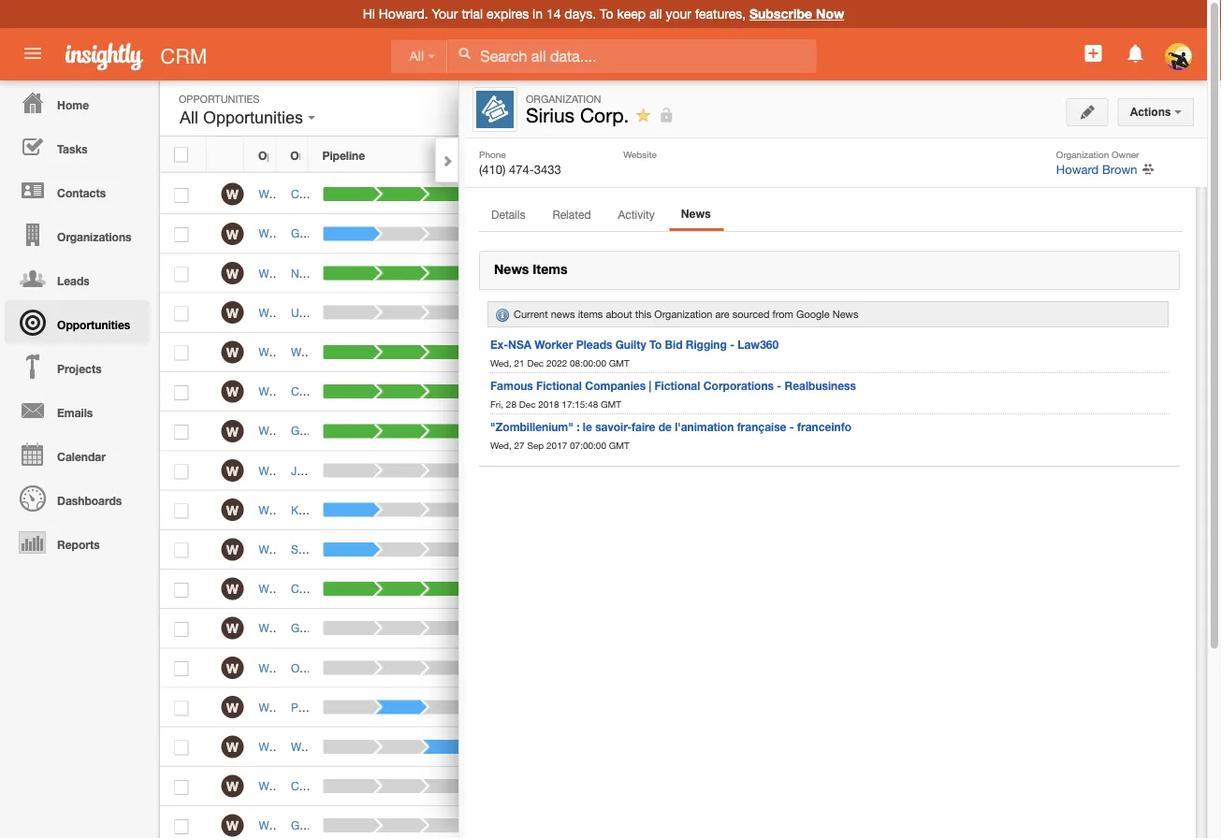 Task type: describe. For each thing, give the bounding box(es) containing it.
whirlybird t200 - globex, hong kong - terry thomas
[[259, 819, 525, 832]]

row group containing w
[[160, 175, 921, 838]]

2 llc from the left
[[420, 464, 440, 477]]

globex, down clampett oil and gas corp.
[[350, 622, 389, 635]]

0 vertical spatial katherine
[[500, 582, 548, 595]]

whirlybird g550 - warbucks industries - roger mills link
[[259, 740, 529, 753]]

2 hong from the left
[[390, 819, 417, 832]]

about
[[606, 308, 632, 320]]

2 column header from the left
[[794, 138, 826, 173]]

0 horizontal spatial your
[[432, 6, 458, 22]]

howard brown link for whirligig g990 - clampett oil and gas, singapore - aaron lang
[[777, 188, 852, 201]]

2 cyberdyne from the left
[[348, 780, 402, 793]]

gas, left famous
[[445, 385, 468, 398]]

1 llc from the left
[[354, 464, 374, 477]]

w for whirlwinder x520 - jakubowski llc - jason castillo
[[226, 463, 239, 479]]

clampett up whirlwinder x520 - globex - albert lee
[[291, 385, 337, 398]]

organization for organization
[[526, 93, 601, 105]]

1 northumbria from the left
[[356, 306, 419, 319]]

forecast
[[650, 149, 697, 162]]

now
[[816, 6, 844, 22]]

- up globex, hong kong link
[[340, 780, 345, 793]]

organization image
[[476, 91, 514, 128]]

follow image for whirligig g990 - university of northumbria - paula oliver
[[842, 305, 859, 322]]

lang
[[551, 188, 576, 201]]

23 for castillo
[[692, 464, 705, 477]]

- up whirlwinder x520 - globex - albert lee
[[349, 385, 354, 398]]

pleads
[[576, 338, 612, 351]]

g990 for university
[[305, 306, 332, 319]]

howard brown link for whirlwinder x520 - clampett oil and gas, uk - nicholas flores
[[777, 385, 852, 398]]

are
[[715, 308, 730, 320]]

following image
[[635, 107, 652, 124]]

to inside ex-nsa worker pleads guilty to bid rigging - law360 wed, 21 dec 2022 08:00:00 gmt
[[649, 338, 662, 351]]

warbucks down parker and company
[[291, 740, 341, 753]]

corp. left following image
[[580, 104, 629, 127]]

1 vertical spatial opportunity
[[933, 297, 1008, 309]]

g550 for parker
[[312, 701, 339, 714]]

w for whirlybird t200 - cyberdyne systems corp. - nicole gomez
[[226, 779, 239, 794]]

0 vertical spatial opportunity
[[1064, 101, 1128, 114]]

reports
[[57, 538, 100, 551]]

rigging
[[686, 338, 727, 351]]

clampett down pipeline on the left top of the page
[[291, 188, 337, 201]]

2022
[[546, 357, 567, 368]]

23 for uk
[[692, 385, 704, 398]]

industries up cyberdyne systems corp.
[[344, 740, 393, 753]]

- down whirlwinder x520 - globex - albert lee
[[349, 464, 354, 477]]

leads link
[[5, 256, 150, 300]]

corp. left samantha
[[434, 267, 462, 280]]

w link for whirligig g990 - university of northumbria - paula oliver
[[221, 301, 244, 324]]

albert for whirligig g990 - globex - albert lee
[[389, 227, 419, 240]]

2 oceanic from the left
[[350, 661, 391, 674]]

export opportunities and notes link
[[933, 223, 1110, 236]]

2 jakubowski from the left
[[357, 464, 416, 477]]

gas, up the whirligig g990 - globex - albert lee link on the top of page
[[379, 188, 402, 201]]

whirlybird g550 - clampett oil and gas corp. - katherine warren
[[259, 582, 586, 595]]

2 uk from the left
[[471, 385, 487, 398]]

2 northumbria from the left
[[408, 306, 471, 319]]

w for whirlybird g550 - globex, spain - katherine reyes
[[226, 621, 239, 636]]

owner
[[1112, 149, 1139, 160]]

sample_data
[[955, 328, 1009, 339]]

w link for whirlybird t200 - globex, hong kong - terry thomas
[[221, 815, 244, 837]]

all for all
[[409, 49, 424, 64]]

3433
[[534, 162, 561, 176]]

1 vertical spatial katherine
[[431, 622, 479, 635]]

franceinfo
[[797, 420, 851, 433]]

- up the clampett oil and gas corp. link
[[349, 543, 354, 556]]

king group link
[[291, 503, 348, 517]]

- up the 'whirlwinder x520 - jakubowski llc - jason castillo' link
[[396, 424, 400, 438]]

wright
[[527, 267, 560, 280]]

whirligig for university of northumbria
[[259, 306, 302, 319]]

notifications image
[[1124, 42, 1147, 65]]

16- for whirlwinder x520 - globex - albert lee
[[651, 424, 668, 438]]

new opportunity
[[1038, 101, 1128, 114]]

w link for whirlwinder x520 - clampett oil and gas, uk - nicholas flores
[[221, 380, 244, 403]]

whirlybird g550 - parker and company - lisa parker link
[[259, 701, 533, 714]]

2018
[[538, 399, 559, 409]]

16- for whirligig g990 - warbucks industries - roger mills
[[651, 346, 668, 359]]

- down cyberdyne systems corp.
[[340, 819, 345, 832]]

- down clampett oil and gas, singapore
[[382, 227, 386, 240]]

globex up whirlwinder x520 - jakubowski llc - jason castillo
[[357, 424, 393, 438]]

warbucks down university of northumbria
[[291, 346, 341, 359]]

all link
[[391, 40, 447, 73]]

w for whirlwinder x520 - sirius corp. - tina martin
[[226, 542, 239, 558]]

whirligig g990 - globex - albert lee link
[[259, 227, 450, 240]]

follow image for whirlybird g550 - warbucks industries - roger mills
[[842, 739, 859, 757]]

show sidebar image
[[982, 101, 995, 114]]

activity
[[618, 208, 655, 221]]

flores
[[544, 385, 575, 398]]

2 airlines from the left
[[394, 661, 431, 674]]

2 systems from the left
[[405, 780, 449, 793]]

roger for whirlybird g550 - warbucks industries - roger mills
[[463, 740, 493, 753]]

industries up whirlybird t200 - cyberdyne systems corp. - nicole gomez link
[[403, 740, 452, 753]]

- down university of northumbria
[[335, 346, 340, 359]]

x520 for clampett
[[321, 385, 346, 398]]

1 king from the left
[[291, 503, 314, 517]]

2 w row from the top
[[160, 214, 921, 254]]

1 oceanic from the left
[[291, 661, 332, 674]]

companies
[[585, 379, 646, 392]]

15-nov-23 cell
[[636, 214, 763, 254]]

"zombillenium" : le savoir-faire de l'animation française - franceinfo link
[[490, 420, 851, 433]]

1 university from the left
[[291, 306, 340, 319]]

clampett down "whirligig g990 - warbucks industries - roger mills"
[[357, 385, 403, 398]]

w link for whirlybird g550 - warbucks industries - roger mills
[[221, 736, 244, 758]]

1 singapore from the left
[[405, 188, 456, 201]]

gas, down chevron right icon
[[431, 188, 454, 201]]

(410)
[[479, 162, 506, 176]]

2 gas from the left
[[438, 582, 458, 595]]

3 w row from the top
[[160, 254, 921, 293]]

4 16-dec-23 from the top
[[651, 424, 704, 438]]

2 king from the left
[[357, 503, 380, 517]]

7 w row from the top
[[160, 412, 921, 451]]

whirligig g990 - clampett oil and gas, singapore - aaron lang link
[[259, 188, 586, 201]]

corp. down martin
[[461, 582, 489, 595]]

opportunity tags
[[933, 297, 1037, 309]]

howard brown link for whirligig g990 - warbucks industries - roger mills
[[777, 346, 852, 359]]

law360
[[738, 338, 779, 351]]

all opportunities button
[[175, 104, 320, 132]]

1 fictional from the left
[[536, 379, 582, 392]]

industries up "whirlwinder x520 - clampett oil and gas, uk - nicholas flores" link
[[396, 346, 445, 359]]

contacts
[[57, 186, 106, 199]]

16-dec-23 cell for singapore
[[636, 175, 763, 214]]

- left mark
[[434, 661, 438, 674]]

mark
[[441, 661, 467, 674]]

3 column header from the left
[[826, 138, 873, 173]]

- down pipeline on the left top of the page
[[335, 188, 340, 201]]

navigation containing home
[[0, 80, 150, 564]]

brown for whirlwinder x520 - clampett oil and gas, uk - nicholas flores
[[819, 385, 852, 398]]

nsa
[[508, 338, 531, 351]]

15-nov-23
[[651, 227, 705, 240]]

2 singapore from the left
[[457, 188, 508, 201]]

howard for whirligig g990 - university of northumbria - paula oliver
[[777, 306, 816, 319]]

sep
[[527, 440, 544, 451]]

w for whirligig g990 - warbucks industries - roger mills
[[226, 345, 239, 360]]

- up nakatomi trading corp.
[[335, 227, 340, 240]]

record permissions image
[[658, 104, 675, 127]]

- inside "zombillenium" : le savoir-faire de l'animation française - franceinfo wed, 27 sep 2017 07:00:00 gmt
[[790, 420, 794, 433]]

dec- for uk
[[668, 385, 692, 398]]

gas, down the 'whirligig g990 - warbucks industries - roger mills' link
[[379, 385, 402, 398]]

warbucks industries for g990
[[291, 346, 393, 359]]

1 kong from the left
[[363, 819, 390, 832]]

Search all data.... text field
[[448, 39, 816, 73]]

sakda
[[470, 661, 502, 674]]

6 w row from the top
[[160, 372, 921, 412]]

corporations
[[703, 379, 774, 392]]

"zombillenium" : le savoir-faire de l'animation française - franceinfo wed, 27 sep 2017 07:00:00 gmt
[[490, 420, 851, 451]]

ex-nsa worker pleads guilty to bid rigging - law360 link
[[490, 338, 779, 351]]

corp. down tina
[[402, 582, 430, 595]]

news link
[[670, 202, 722, 228]]

leads
[[57, 274, 90, 287]]

brown for whirligig g990 - globex - albert lee
[[819, 227, 852, 240]]

g550 for globex,
[[312, 622, 339, 635]]

howard brown for whirlwinder x520 - globex - albert lee
[[777, 424, 852, 438]]

w for whirlybird g550 - parker and company - lisa parker
[[226, 700, 239, 715]]

1 nakatomi from the left
[[291, 267, 339, 280]]

17 w row from the top
[[160, 807, 921, 838]]

w for whirlybird g550 - warbucks industries - roger mills
[[226, 739, 239, 755]]

organization owner
[[1056, 149, 1139, 160]]

- down nakatomi trading corp. link
[[335, 306, 340, 319]]

- left nicole
[[483, 780, 487, 793]]

w for whirligig g990 - university of northumbria - paula oliver
[[226, 305, 239, 321]]

- up reyes
[[492, 582, 497, 595]]

- up the oceanic airlines link
[[342, 622, 347, 635]]

clampett down "whirlwinder x520 - sirius corp. - tina martin"
[[350, 582, 396, 595]]

2 parker from the left
[[350, 701, 383, 714]]

reyes
[[482, 622, 513, 635]]

1 w row from the top
[[160, 175, 921, 214]]

w link for whirlybird g550 - parker and company - lisa parker
[[221, 696, 244, 719]]

related
[[552, 208, 591, 221]]

4 16-dec-23 cell from the top
[[636, 412, 763, 451]]

opportunities inside 'button'
[[203, 108, 303, 127]]

4 column header from the left
[[873, 138, 920, 173]]

howard brown for whirlwinder x520 - jakubowski llc - jason castillo
[[777, 464, 852, 477]]

opportunities link
[[5, 300, 150, 344]]

whirlwinder x520 - jakubowski llc - jason castillo
[[259, 464, 521, 477]]

all for all opportunities
[[180, 108, 198, 127]]

1 trading from the left
[[342, 267, 379, 280]]

globex, up 'oceanic airlines'
[[291, 622, 330, 635]]

w for whirlwinder x520 - clampett oil and gas, uk - nicholas flores
[[226, 384, 239, 400]]

follow image for thomas
[[842, 818, 859, 836]]

- left 'chris'
[[417, 503, 422, 517]]

globex up the jakubowski llc
[[291, 424, 327, 438]]

whirlybird for clampett oil and gas corp.
[[259, 582, 309, 595]]

whirligig g990 - globex - albert lee
[[259, 227, 441, 240]]

details
[[491, 208, 525, 221]]

sirius corp. link
[[291, 543, 350, 556]]

2 of from the left
[[395, 306, 405, 319]]

- up "whirlwinder x520 - clampett oil and gas, uk - nicholas flores" link
[[448, 346, 453, 359]]

sirius corp. inside w row
[[291, 543, 350, 556]]

whirlybird for globex, spain
[[259, 622, 309, 635]]

globex, down cyberdyne systems corp. link
[[348, 819, 387, 832]]

gmt for pleads
[[609, 357, 629, 368]]

clampett down sirius corp. link
[[291, 582, 337, 595]]

crm
[[160, 44, 207, 68]]

- up globex, spain 'link'
[[342, 582, 347, 595]]

- up parker and company
[[342, 661, 347, 674]]

globex, hong kong link
[[291, 819, 390, 832]]

globex, spain
[[291, 622, 362, 635]]

projects link
[[5, 344, 150, 388]]

home link
[[5, 80, 150, 124]]

1 parker from the left
[[291, 701, 324, 714]]

1 company from the left
[[349, 701, 397, 714]]

organization for organization owner
[[1056, 149, 1109, 160]]

date
[[734, 149, 759, 162]]

whirlybird t200 - globex, hong kong - terry thomas link
[[259, 819, 535, 832]]

474-
[[509, 162, 534, 176]]

recent
[[966, 246, 1008, 258]]

worker
[[535, 338, 573, 351]]

corp. down king group link
[[322, 543, 350, 556]]

4 w row from the top
[[160, 293, 921, 333]]

- left jason
[[443, 464, 448, 477]]

2 nakatomi from the left
[[343, 267, 391, 280]]

whirlwinder x520 - clampett oil and gas, uk - nicholas flores
[[259, 385, 575, 398]]

jakubowski llc
[[291, 464, 374, 477]]

g550 for warbucks
[[312, 740, 339, 753]]

1 gas from the left
[[379, 582, 399, 595]]

w for whirligig g990 - clampett oil and gas, singapore - aaron lang
[[226, 187, 239, 202]]

google
[[796, 308, 830, 320]]

subscribe now link
[[749, 6, 844, 22]]

- right king group link
[[349, 503, 354, 517]]

warren
[[551, 582, 586, 595]]

11 w row from the top
[[160, 570, 921, 609]]

- left aaron at the top of the page
[[511, 188, 516, 201]]

2 company from the left
[[408, 701, 456, 714]]

6 23 from the top
[[692, 424, 704, 438]]

current
[[514, 308, 548, 320]]

4 dec- from the top
[[668, 424, 692, 438]]

whirlybird for globex, hong kong
[[259, 819, 309, 832]]

gmt for savoir-
[[609, 440, 629, 451]]

whirlybird g550 - clampett oil and gas corp. - katherine warren link
[[259, 582, 596, 595]]

x520 for globex
[[321, 424, 346, 438]]

mills for whirlybird g550 - warbucks industries - roger mills
[[496, 740, 519, 753]]

- down 'oceanic airlines'
[[342, 701, 347, 714]]

current news items about this organization are sourced from google news
[[514, 308, 858, 320]]

13 w row from the top
[[160, 649, 921, 688]]

- up whirlybird t200 - cyberdyne systems corp. - nicole gomez link
[[455, 740, 460, 753]]

w link for whirligig g990 - globex - albert lee
[[221, 222, 244, 245]]

1 systems from the left
[[349, 780, 392, 793]]

whirligig for clampett oil and gas, singapore
[[259, 188, 302, 201]]

news items
[[494, 262, 567, 277]]

castillo
[[484, 464, 521, 477]]

tags
[[1010, 297, 1037, 309]]

1 group from the left
[[317, 503, 348, 517]]

10 w row from the top
[[160, 530, 921, 570]]

1 follow image from the top
[[842, 542, 859, 559]]

1 column header from the left
[[762, 138, 794, 173]]

12 w row from the top
[[160, 609, 921, 649]]

howard for whirlwinder x520 - jakubowski llc - jason castillo
[[777, 464, 816, 477]]

16-nov-23 for whirligig g990 - university of northumbria - paula oliver
[[651, 306, 705, 319]]

3 parker from the left
[[491, 701, 523, 714]]

brown for whirligig g990 - university of northumbria - paula oliver
[[819, 306, 852, 319]]

tina
[[427, 543, 448, 556]]

2 fictional from the left
[[654, 379, 700, 392]]

- left tina
[[419, 543, 424, 556]]

follow image for whirlybird g550 - parker and company - lisa parker
[[842, 700, 859, 717]]

whirligig for nakatomi trading corp.
[[259, 267, 302, 280]]

x520 for jakubowski
[[321, 464, 346, 477]]

- left samantha
[[465, 267, 470, 280]]

16 w row from the top
[[160, 767, 921, 807]]

2 group from the left
[[383, 503, 414, 517]]

16-dec-23 for uk
[[651, 385, 704, 398]]

howard brown link for whirligig g990 - globex - albert lee
[[777, 227, 852, 240]]

notes
[[1080, 223, 1110, 236]]

1 of from the left
[[344, 306, 353, 319]]

website
[[623, 149, 657, 160]]

follow image for whirlwinder x520 - jakubowski llc - jason castillo
[[842, 463, 859, 480]]

x520 for king
[[321, 503, 346, 517]]

9 w row from the top
[[160, 491, 921, 530]]

realbusiness
[[785, 379, 856, 392]]

globex up nakatomi trading corp. link
[[291, 227, 327, 240]]

corp. up "whirlybird t200 - globex, hong kong - terry thomas" 'link'
[[395, 780, 423, 793]]

w link for whirligig g990 - warbucks industries - roger mills
[[221, 341, 244, 363]]

corp. up the whirligig g990 - university of northumbria - paula oliver
[[382, 267, 410, 280]]

jakubowski llc link
[[291, 464, 374, 477]]

whirlybird g550 - oceanic airlines - mark sakda link
[[259, 661, 511, 674]]

wed, for ex-
[[490, 357, 512, 368]]

t200 for cyberdyne
[[312, 780, 337, 793]]



Task type: vqa. For each thing, say whether or not it's contained in the screenshot.
howard brown
yes



Task type: locate. For each thing, give the bounding box(es) containing it.
- left terry
[[450, 819, 455, 832]]

0 horizontal spatial parker
[[291, 701, 324, 714]]

g550 down globex, spain
[[312, 661, 339, 674]]

fictional
[[536, 379, 582, 392], [654, 379, 700, 392]]

fictional right |
[[654, 379, 700, 392]]

1 16-nov-23 from the top
[[651, 306, 705, 319]]

1 horizontal spatial katherine
[[500, 582, 548, 595]]

1 horizontal spatial to
[[649, 338, 662, 351]]

2 follow image from the top
[[842, 226, 859, 244]]

nakatomi down whirligig g990 - globex - albert lee
[[291, 267, 339, 280]]

1 horizontal spatial university
[[343, 306, 392, 319]]

0 horizontal spatial jakubowski
[[291, 464, 350, 477]]

16- right 'guilty'
[[651, 346, 668, 359]]

savoir-
[[595, 420, 632, 433]]

0 vertical spatial 16-nov-23 cell
[[636, 293, 763, 333]]

1 horizontal spatial news
[[681, 207, 711, 220]]

change record owner image
[[1142, 161, 1154, 178]]

singapore down chevron right icon
[[405, 188, 456, 201]]

row containing pipeline
[[160, 138, 920, 173]]

14 w row from the top
[[160, 688, 921, 728]]

23 for paula
[[692, 306, 705, 319]]

1 vertical spatial 16-nov-23 cell
[[636, 451, 763, 491]]

1 vertical spatial albert
[[404, 424, 433, 438]]

23 right 15-
[[692, 227, 705, 240]]

13 w link from the top
[[221, 657, 244, 679]]

2 globex link from the top
[[291, 424, 327, 438]]

16-nov-23 cell for whirlwinder x520 - jakubowski llc - jason castillo
[[636, 451, 763, 491]]

23 for mills
[[692, 346, 704, 359]]

dec inside famous fictional companies | fictional corporations - realbusiness fri, 28 dec 2018 17:15:48 gmt
[[519, 399, 536, 409]]

wed, inside "zombillenium" : le savoir-faire de l'animation française - franceinfo wed, 27 sep 2017 07:00:00 gmt
[[490, 440, 512, 451]]

16- down famous fictional companies | fictional corporations - realbusiness fri, 28 dec 2018 17:15:48 gmt
[[651, 424, 668, 438]]

northumbria up the 'whirligig g990 - warbucks industries - roger mills' link
[[356, 306, 419, 319]]

1 horizontal spatial uk
[[471, 385, 487, 398]]

0 horizontal spatial fictional
[[536, 379, 582, 392]]

w link for whirlwinder x520 - sirius corp. - tina martin
[[221, 538, 244, 561]]

1 horizontal spatial sirius corp.
[[526, 104, 629, 127]]

jason
[[451, 464, 481, 477]]

x520 up jakubowski llc link
[[321, 424, 346, 438]]

kong left terry
[[420, 819, 447, 832]]

10 follow image from the top
[[842, 621, 859, 638]]

g990
[[305, 188, 332, 201], [305, 227, 332, 240], [305, 267, 332, 280], [305, 306, 332, 319], [305, 346, 332, 359]]

g550 down parker and company
[[312, 740, 339, 753]]

oceanic airlines link
[[291, 661, 372, 674]]

singapore down the (410)
[[457, 188, 508, 201]]

whirlybird up the oceanic airlines link
[[259, 622, 309, 635]]

17 w link from the top
[[221, 815, 244, 837]]

brown for whirlwinder x520 - globex - albert lee
[[819, 424, 852, 438]]

1 horizontal spatial trading
[[394, 267, 431, 280]]

paula
[[482, 306, 510, 319]]

opportunities up projects link
[[57, 318, 130, 331]]

16-nov-23 cell for whirligig g990 - university of northumbria - paula oliver
[[636, 293, 763, 333]]

0 horizontal spatial nakatomi
[[291, 267, 339, 280]]

howard for whirligig g990 - warbucks industries - roger mills
[[777, 346, 816, 359]]

16-dec-23 cell
[[636, 175, 763, 214], [636, 333, 763, 372], [636, 372, 763, 412], [636, 412, 763, 451]]

15 w link from the top
[[221, 736, 244, 758]]

2 nov- from the top
[[668, 306, 692, 319]]

howard brown link for whirligig g990 - university of northumbria - paula oliver
[[777, 306, 852, 319]]

globex up nakatomi trading corp.
[[343, 227, 379, 240]]

opportunities up all opportunities
[[179, 93, 260, 105]]

1 horizontal spatial sirius
[[357, 543, 385, 556]]

15 w row from the top
[[160, 728, 921, 767]]

0 vertical spatial gmt
[[609, 357, 629, 368]]

- left law360
[[730, 338, 735, 351]]

1 horizontal spatial singapore
[[457, 188, 508, 201]]

howard brown link for whirlwinder x520 - jakubowski llc - jason castillo
[[777, 464, 852, 477]]

1 wed, from the top
[[490, 357, 512, 368]]

1 whirligig from the top
[[259, 188, 302, 201]]

None checkbox
[[174, 188, 188, 203], [174, 267, 188, 282], [174, 306, 188, 321], [174, 425, 188, 440], [174, 464, 188, 479], [174, 504, 188, 519], [174, 583, 188, 598], [174, 622, 188, 637], [174, 662, 188, 677], [174, 701, 188, 716], [174, 780, 188, 795], [174, 188, 188, 203], [174, 267, 188, 282], [174, 306, 188, 321], [174, 425, 188, 440], [174, 464, 188, 479], [174, 504, 188, 519], [174, 583, 188, 598], [174, 622, 188, 637], [174, 662, 188, 677], [174, 701, 188, 716], [174, 780, 188, 795]]

0 vertical spatial mills
[[489, 346, 512, 359]]

1 horizontal spatial spain
[[392, 622, 421, 635]]

follow image for whirlybird g550 - globex, spain - katherine reyes
[[842, 621, 859, 638]]

albert
[[389, 227, 419, 240], [404, 424, 433, 438]]

- left lisa
[[460, 701, 464, 714]]

4 x520 from the top
[[321, 503, 346, 517]]

globex, down cyberdyne systems corp.
[[291, 819, 330, 832]]

cyberdyne up globex, hong kong link
[[291, 780, 345, 793]]

8 w row from the top
[[160, 451, 921, 491]]

5 g550 from the top
[[312, 740, 339, 753]]

chevron right image
[[441, 154, 454, 167]]

x520
[[321, 385, 346, 398], [321, 424, 346, 438], [321, 464, 346, 477], [321, 503, 346, 517], [321, 543, 346, 556]]

news up the 15-nov-23
[[681, 207, 711, 220]]

news for news items
[[494, 262, 529, 277]]

g990 down nakatomi trading corp. link
[[305, 306, 332, 319]]

navigation
[[0, 80, 150, 564]]

corp. left tina
[[388, 543, 416, 556]]

0 vertical spatial t200
[[312, 780, 337, 793]]

1 airlines from the left
[[335, 661, 372, 674]]

8 w from the top
[[226, 463, 239, 479]]

lee for whirligig g990 - globex - albert lee
[[422, 227, 441, 240]]

1 horizontal spatial all
[[409, 49, 424, 64]]

all
[[649, 6, 662, 22]]

3 whirlwinder from the top
[[259, 464, 318, 477]]

0 vertical spatial all
[[409, 49, 424, 64]]

1 cyberdyne from the left
[[291, 780, 345, 793]]

whirligig g990 - warbucks industries - roger mills link
[[259, 346, 521, 359]]

warbucks up clampett oil and gas, uk link
[[343, 346, 393, 359]]

1 horizontal spatial airlines
[[394, 661, 431, 674]]

hi
[[363, 6, 375, 22]]

1 16- from the top
[[651, 188, 668, 201]]

5 g990 from the top
[[305, 346, 332, 359]]

12 w link from the top
[[221, 617, 244, 640]]

of
[[344, 306, 353, 319], [395, 306, 405, 319]]

3 x520 from the top
[[321, 464, 346, 477]]

0 vertical spatial follow image
[[842, 542, 859, 559]]

1 horizontal spatial oceanic
[[350, 661, 391, 674]]

0 vertical spatial albert
[[389, 227, 419, 240]]

0 horizontal spatial king
[[291, 503, 314, 517]]

roger for whirligig g990 - warbucks industries - roger mills
[[456, 346, 486, 359]]

3 whirligig from the top
[[259, 267, 302, 280]]

0 horizontal spatial to
[[600, 6, 613, 22]]

nakatomi up university of northumbria
[[343, 267, 391, 280]]

emails link
[[5, 388, 150, 432]]

chen
[[454, 503, 481, 517]]

11 w link from the top
[[221, 578, 244, 600]]

details link
[[479, 202, 537, 230]]

g990 down whirligig g990 - globex - albert lee
[[305, 267, 332, 280]]

1 23 from the top
[[692, 188, 704, 201]]

14
[[546, 6, 561, 22]]

23 for singapore
[[692, 188, 704, 201]]

1 vertical spatial globex link
[[291, 424, 327, 438]]

2 vertical spatial follow image
[[842, 818, 859, 836]]

whirlybird down the oceanic airlines link
[[259, 701, 309, 714]]

16-dec-23 cell for mills
[[636, 333, 763, 372]]

0 horizontal spatial llc
[[354, 464, 374, 477]]

2 follow image from the top
[[842, 581, 859, 599]]

follow image for whirlwinder x520 - clampett oil and gas, uk - nicholas flores
[[842, 384, 859, 401]]

whirlybird for warbucks industries
[[259, 740, 309, 753]]

2 g550 from the top
[[312, 622, 339, 635]]

16- for whirlwinder x520 - clampett oil and gas, uk - nicholas flores
[[651, 385, 668, 398]]

1 vertical spatial sirius corp.
[[291, 543, 350, 556]]

5 16- from the top
[[651, 424, 668, 438]]

- down whirligig g990 - globex - albert lee
[[335, 267, 340, 280]]

0 vertical spatial lee
[[422, 227, 441, 240]]

0 vertical spatial wed,
[[490, 357, 512, 368]]

2 horizontal spatial sirius
[[526, 104, 575, 127]]

11 follow image from the top
[[842, 660, 859, 678]]

1 horizontal spatial systems
[[405, 780, 449, 793]]

opportunities up imports
[[985, 223, 1053, 236]]

export opportunities and notes
[[946, 223, 1110, 236]]

w link for whirligig g990 - clampett oil and gas, singapore - aaron lang
[[221, 183, 244, 205]]

news inside "link"
[[681, 207, 711, 220]]

0 horizontal spatial systems
[[349, 780, 392, 793]]

whirlybird for parker and company
[[259, 701, 309, 714]]

15 w from the top
[[226, 739, 239, 755]]

trading up university of northumbria
[[342, 267, 379, 280]]

jakubowski up king group link
[[291, 464, 350, 477]]

7 w from the top
[[226, 424, 239, 439]]

2 16-dec-23 from the top
[[651, 346, 704, 359]]

aaron
[[519, 188, 548, 201]]

- inside ex-nsa worker pleads guilty to bid rigging - law360 wed, 21 dec 2022 08:00:00 gmt
[[730, 338, 735, 351]]

6 w from the top
[[226, 384, 239, 400]]

28
[[506, 399, 516, 409]]

0 vertical spatial organization
[[526, 93, 601, 105]]

g550 for clampett
[[312, 582, 339, 595]]

whirligig for warbucks industries
[[259, 346, 302, 359]]

11 w from the top
[[226, 582, 239, 597]]

sirius corp. up 3433
[[526, 104, 629, 127]]

cyberdyne systems corp. link
[[291, 780, 423, 793]]

0 horizontal spatial hong
[[333, 819, 360, 832]]

2 16-nov-23 cell from the top
[[636, 451, 763, 491]]

dashboards link
[[5, 476, 150, 520]]

1 vertical spatial warbucks industries link
[[291, 740, 393, 753]]

follow image for whirlybird g550 - oceanic airlines - mark sakda
[[842, 660, 859, 678]]

0 horizontal spatial cyberdyne
[[291, 780, 345, 793]]

gas,
[[379, 188, 402, 201], [431, 188, 454, 201], [379, 385, 402, 398], [445, 385, 468, 398]]

all inside all link
[[409, 49, 424, 64]]

warbucks industries for g550
[[291, 740, 393, 753]]

brown
[[1102, 162, 1137, 176], [819, 188, 852, 201], [819, 227, 852, 240], [819, 306, 852, 319], [819, 346, 852, 359], [819, 385, 852, 398], [819, 424, 852, 438], [819, 464, 852, 477]]

oceanic down globex, spain
[[291, 661, 332, 674]]

16- for whirligig g990 - clampett oil and gas, singapore - aaron lang
[[651, 188, 668, 201]]

this
[[635, 308, 651, 320]]

w for whirlybird t200 - globex, hong kong - terry thomas
[[226, 818, 239, 834]]

2 x520 from the top
[[321, 424, 346, 438]]

16-nov-23 for whirlwinder x520 - jakubowski llc - jason castillo
[[651, 464, 705, 477]]

export
[[949, 223, 982, 236]]

bid
[[665, 338, 683, 351]]

all opportunities
[[180, 108, 308, 127]]

1 vertical spatial warbucks industries
[[291, 740, 393, 753]]

dec inside ex-nsa worker pleads guilty to bid rigging - law360 wed, 21 dec 2022 08:00:00 gmt
[[527, 357, 544, 368]]

industries up clampett oil and gas, uk link
[[344, 346, 393, 359]]

0 horizontal spatial sirius corp.
[[291, 543, 350, 556]]

5 whirligig from the top
[[259, 346, 302, 359]]

2 16-dec-23 cell from the top
[[636, 333, 763, 372]]

1 horizontal spatial of
[[395, 306, 405, 319]]

whirlwinder x520 - jakubowski llc - jason castillo link
[[259, 464, 531, 477]]

hi howard. your trial expires in 14 days. to keep all your features, subscribe now
[[363, 6, 844, 22]]

1 horizontal spatial opportunity
[[1064, 101, 1128, 114]]

whirligig g990 - university of northumbria - paula oliver
[[259, 306, 542, 319]]

0 horizontal spatial trading
[[342, 267, 379, 280]]

1 vertical spatial lee
[[436, 424, 455, 438]]

10 w link from the top
[[221, 538, 244, 561]]

albert up whirligig g990 - nakatomi trading corp. - samantha wright on the top left of page
[[389, 227, 419, 240]]

5 w row from the top
[[160, 333, 921, 372]]

opportunity
[[1064, 101, 1128, 114], [933, 297, 1008, 309]]

activity link
[[606, 202, 667, 230]]

1 globex link from the top
[[291, 227, 327, 240]]

follow image for whirlybird t200 - cyberdyne systems corp. - nicole gomez
[[842, 778, 859, 796]]

sirius down king group link
[[291, 543, 319, 556]]

5 follow image from the top
[[842, 344, 859, 362]]

2 warbucks industries from the top
[[291, 740, 393, 753]]

- up fri, at the top of page
[[490, 385, 494, 398]]

items
[[533, 262, 567, 277]]

0 horizontal spatial airlines
[[335, 661, 372, 674]]

organizations link
[[5, 212, 150, 256]]

howard brown for whirligig g990 - clampett oil and gas, singapore - aaron lang
[[777, 188, 852, 201]]

française
[[737, 420, 786, 433]]

None checkbox
[[174, 147, 188, 162], [174, 227, 188, 242], [174, 346, 188, 361], [174, 385, 188, 400], [174, 543, 188, 558], [174, 741, 188, 756], [174, 820, 188, 835], [174, 147, 188, 162], [174, 227, 188, 242], [174, 346, 188, 361], [174, 385, 188, 400], [174, 543, 188, 558], [174, 741, 188, 756], [174, 820, 188, 835]]

16-dec-23 for singapore
[[651, 188, 704, 201]]

warbucks industries link for g990
[[291, 346, 393, 359]]

your left 'trial'
[[432, 6, 458, 22]]

ex-nsa worker pleads guilty to bid rigging - law360 wed, 21 dec 2022 08:00:00 gmt
[[490, 338, 779, 368]]

0 vertical spatial globex link
[[291, 227, 327, 240]]

7 w link from the top
[[221, 420, 244, 442]]

dec
[[527, 357, 544, 368], [519, 399, 536, 409]]

g550 for oceanic
[[312, 661, 339, 674]]

all down howard.
[[409, 49, 424, 64]]

g990 for clampett
[[305, 188, 332, 201]]

t200 down cyberdyne systems corp.
[[312, 819, 337, 832]]

5 whirlybird from the top
[[259, 740, 309, 753]]

2 w link from the top
[[221, 222, 244, 245]]

gas down tina
[[438, 582, 458, 595]]

oceanic
[[291, 661, 332, 674], [350, 661, 391, 674]]

- down clampett oil and gas, uk
[[349, 424, 354, 438]]

gmt down companies
[[601, 399, 621, 409]]

1 dec- from the top
[[668, 188, 692, 201]]

wed, inside ex-nsa worker pleads guilty to bid rigging - law360 wed, 21 dec 2022 08:00:00 gmt
[[490, 357, 512, 368]]

row group
[[160, 175, 921, 838]]

1 uk from the left
[[405, 385, 421, 398]]

0 horizontal spatial kong
[[363, 819, 390, 832]]

king
[[291, 503, 314, 517], [357, 503, 380, 517]]

2 horizontal spatial news
[[832, 308, 858, 320]]

cell
[[795, 175, 827, 214], [795, 214, 827, 254], [636, 254, 763, 293], [763, 254, 795, 293], [795, 254, 827, 293], [874, 254, 921, 293], [795, 293, 827, 333], [795, 333, 827, 372], [874, 333, 921, 372], [795, 372, 827, 412], [874, 372, 921, 412], [795, 412, 827, 451], [874, 412, 921, 451], [795, 451, 827, 491], [636, 491, 763, 530], [763, 491, 795, 530], [795, 491, 827, 530], [874, 491, 921, 530], [636, 530, 763, 570], [763, 530, 795, 570], [795, 530, 827, 570], [874, 530, 921, 570], [636, 570, 763, 609], [763, 570, 795, 609], [795, 570, 827, 609], [874, 570, 921, 609], [636, 609, 763, 649], [763, 609, 795, 649], [795, 609, 827, 649], [874, 609, 921, 649], [636, 649, 763, 688], [763, 649, 795, 688], [795, 649, 827, 688], [874, 649, 921, 688], [636, 688, 763, 728], [763, 688, 795, 728], [795, 688, 827, 728], [874, 688, 921, 728], [636, 728, 763, 767], [763, 728, 795, 767], [795, 728, 827, 767], [874, 728, 921, 767], [636, 767, 763, 807], [763, 767, 795, 807], [795, 767, 827, 807], [874, 767, 921, 807], [636, 807, 763, 838], [763, 807, 795, 838], [795, 807, 827, 838], [874, 807, 921, 838]]

chris
[[425, 503, 451, 517]]

terry
[[458, 819, 482, 832]]

1 vertical spatial nov-
[[668, 306, 692, 319]]

all inside 'all opportunities' 'button'
[[180, 108, 198, 127]]

clampett oil and gas, singapore link
[[291, 188, 456, 201]]

your recent imports
[[933, 246, 1058, 258]]

row
[[160, 138, 920, 173]]

0 vertical spatial warbucks industries link
[[291, 346, 393, 359]]

0 horizontal spatial company
[[349, 701, 397, 714]]

3 16-dec-23 cell from the top
[[636, 372, 763, 412]]

clampett oil and gas, uk link
[[291, 385, 421, 398]]

l'animation
[[675, 420, 734, 433]]

1 horizontal spatial gas
[[438, 582, 458, 595]]

lee for whirlwinder x520 - globex - albert lee
[[436, 424, 455, 438]]

brown for whirligig g990 - warbucks industries - roger mills
[[819, 346, 852, 359]]

all
[[409, 49, 424, 64], [180, 108, 198, 127]]

16-nov-23
[[651, 306, 705, 319], [651, 464, 705, 477]]

w row
[[160, 175, 921, 214], [160, 214, 921, 254], [160, 254, 921, 293], [160, 293, 921, 333], [160, 333, 921, 372], [160, 372, 921, 412], [160, 412, 921, 451], [160, 451, 921, 491], [160, 491, 921, 530], [160, 530, 921, 570], [160, 570, 921, 609], [160, 609, 921, 649], [160, 649, 921, 688], [160, 688, 921, 728], [160, 728, 921, 767], [160, 767, 921, 807], [160, 807, 921, 838]]

15-
[[651, 227, 668, 240]]

0 vertical spatial sirius corp.
[[526, 104, 629, 127]]

9 w from the top
[[226, 503, 239, 518]]

howard brown link for whirlwinder x520 - globex - albert lee
[[777, 424, 852, 438]]

0 horizontal spatial sirius
[[291, 543, 319, 556]]

3 16-dec-23 from the top
[[651, 385, 704, 398]]

follow image
[[842, 186, 859, 204], [842, 226, 859, 244], [842, 265, 859, 283], [842, 305, 859, 322], [842, 344, 859, 362], [842, 384, 859, 401], [842, 423, 859, 441], [842, 463, 859, 480], [842, 502, 859, 520], [842, 621, 859, 638], [842, 660, 859, 678], [842, 700, 859, 717], [842, 739, 859, 757], [842, 778, 859, 796]]

14 follow image from the top
[[842, 778, 859, 796]]

clampett oil and gas corp. link
[[291, 582, 430, 595]]

gmt inside famous fictional companies | fictional corporations - realbusiness fri, 28 dec 2018 17:15:48 gmt
[[601, 399, 621, 409]]

corp. up terry
[[452, 780, 480, 793]]

16-dec-23 cell for uk
[[636, 372, 763, 412]]

parker down the oceanic airlines link
[[291, 701, 324, 714]]

brown for whirlwinder x520 - jakubowski llc - jason castillo
[[819, 464, 852, 477]]

llc down whirlwinder x520 - globex - albert lee link
[[354, 464, 374, 477]]

1 vertical spatial 16-nov-23
[[651, 464, 705, 477]]

g990 up nakatomi trading corp. link
[[305, 227, 332, 240]]

g990 for warbucks
[[305, 346, 332, 359]]

famous
[[490, 379, 533, 392]]

w for whirligig g990 - globex - albert lee
[[226, 226, 239, 242]]

g990 for nakatomi
[[305, 267, 332, 280]]

whirlybird for cyberdyne systems corp.
[[259, 780, 309, 793]]

0 horizontal spatial singapore
[[405, 188, 456, 201]]

howard for whirlwinder x520 - clampett oil and gas, uk - nicholas flores
[[777, 385, 816, 398]]

close
[[700, 149, 730, 162]]

dec- right |
[[668, 385, 692, 398]]

whirlybird g550 - globex, spain - katherine reyes link
[[259, 622, 523, 635]]

group down jakubowski llc link
[[317, 503, 348, 517]]

2 horizontal spatial organization
[[1056, 149, 1109, 160]]

1 jakubowski from the left
[[291, 464, 350, 477]]

2 university from the left
[[343, 306, 392, 319]]

nov- inside cell
[[668, 227, 692, 240]]

0 vertical spatial news
[[681, 207, 711, 220]]

sirius up 3433
[[526, 104, 575, 127]]

katherine left warren
[[500, 582, 548, 595]]

0 horizontal spatial organization
[[526, 93, 601, 105]]

follow image for whirligig g990 - nakatomi trading corp. - samantha wright
[[842, 265, 859, 283]]

1 w link from the top
[[221, 183, 244, 205]]

whirlybird for oceanic airlines
[[259, 661, 309, 674]]

- right corporations
[[777, 379, 781, 392]]

news for news
[[681, 207, 711, 220]]

katherine up mark
[[431, 622, 479, 635]]

follow image for -
[[842, 581, 859, 599]]

howard brown for whirligig g990 - warbucks industries - roger mills
[[777, 346, 852, 359]]

nicole
[[491, 780, 522, 793]]

1 horizontal spatial your
[[933, 246, 963, 258]]

1 vertical spatial gmt
[[601, 399, 621, 409]]

w for whirlybird g550 - oceanic airlines - mark sakda
[[226, 661, 239, 676]]

kong
[[363, 819, 390, 832], [420, 819, 447, 832]]

whirlwinder for jakubowski llc
[[259, 464, 318, 477]]

w link for whirlwinder x520 - globex - albert lee
[[221, 420, 244, 442]]

systems up "whirlybird t200 - globex, hong kong - terry thomas" 'link'
[[405, 780, 449, 793]]

0 horizontal spatial group
[[317, 503, 348, 517]]

parker and company
[[291, 701, 397, 714]]

1 16-nov-23 cell from the top
[[636, 293, 763, 333]]

2 whirligig from the top
[[259, 227, 302, 240]]

spain down whirlybird g550 - clampett oil and gas corp. - katherine warren
[[392, 622, 421, 635]]

1 horizontal spatial company
[[408, 701, 456, 714]]

dec-
[[668, 188, 692, 201], [668, 346, 692, 359], [668, 385, 692, 398], [668, 424, 692, 438]]

1 horizontal spatial group
[[383, 503, 414, 517]]

0 horizontal spatial all
[[180, 108, 198, 127]]

whirlybird g550 - oceanic airlines - mark sakda
[[259, 661, 502, 674]]

follow image for whirligig g990 - globex - albert lee
[[842, 226, 859, 244]]

white image
[[458, 47, 471, 60]]

globex link for whirlwinder
[[291, 424, 327, 438]]

w link for whirlybird g550 - clampett oil and gas corp. - katherine warren
[[221, 578, 244, 600]]

to
[[600, 6, 613, 22], [649, 338, 662, 351]]

0 vertical spatial roger
[[456, 346, 486, 359]]

x520 for sirius
[[321, 543, 346, 556]]

gmt inside ex-nsa worker pleads guilty to bid rigging - law360 wed, 21 dec 2022 08:00:00 gmt
[[609, 357, 629, 368]]

gmt inside "zombillenium" : le savoir-faire de l'animation française - franceinfo wed, 27 sep 2017 07:00:00 gmt
[[609, 440, 629, 451]]

parker and company link
[[291, 701, 397, 714]]

1 t200 from the top
[[312, 780, 337, 793]]

oliver
[[513, 306, 542, 319]]

forecast close date
[[650, 149, 759, 162]]

t200 for globex,
[[312, 819, 337, 832]]

3 w from the top
[[226, 266, 239, 281]]

howard.
[[379, 6, 428, 22]]

0 horizontal spatial university
[[291, 306, 340, 319]]

phone (410) 474-3433
[[479, 149, 561, 176]]

uk
[[405, 385, 421, 398], [471, 385, 487, 398]]

4 w from the top
[[226, 305, 239, 321]]

2 spain from the left
[[392, 622, 421, 635]]

16-dec-23 cell down famous fictional companies | fictional corporations - realbusiness fri, 28 dec 2018 17:15:48 gmt
[[636, 412, 763, 451]]

2 vertical spatial gmt
[[609, 440, 629, 451]]

northumbria
[[356, 306, 419, 319], [408, 306, 471, 319]]

sirius corp.
[[526, 104, 629, 127], [291, 543, 350, 556]]

whirlybird g550 - parker and company - lisa parker
[[259, 701, 523, 714]]

16-dec-23 for mills
[[651, 346, 704, 359]]

whirlwinder up the jakubowski llc
[[259, 424, 318, 438]]

whirligig up nakatomi trading corp.
[[259, 227, 302, 240]]

w link for whirlybird g550 - globex, spain - katherine reyes
[[221, 617, 244, 640]]

opportunity up the sample_data
[[933, 297, 1008, 309]]

0 horizontal spatial of
[[344, 306, 353, 319]]

1 vertical spatial news
[[494, 262, 529, 277]]

3 follow image from the top
[[842, 818, 859, 836]]

1 vertical spatial wed,
[[490, 440, 512, 451]]

1 horizontal spatial parker
[[350, 701, 383, 714]]

dashboards
[[57, 494, 122, 507]]

whirlwinder for sirius corp.
[[259, 543, 318, 556]]

1 horizontal spatial jakubowski
[[357, 464, 416, 477]]

16-dec-23 cell up l'animation
[[636, 372, 763, 412]]

lee up jason
[[436, 424, 455, 438]]

whirligig down nakatomi trading corp.
[[259, 306, 302, 319]]

whirligig g990 - clampett oil and gas, singapore - aaron lang
[[259, 188, 576, 201]]

king group
[[291, 503, 348, 517]]

warbucks down 'whirlybird g550 - parker and company - lisa parker'
[[350, 740, 400, 753]]

tasks link
[[5, 124, 150, 168]]

w for whirlybird g550 - clampett oil and gas corp. - katherine warren
[[226, 582, 239, 597]]

1 horizontal spatial cyberdyne
[[348, 780, 402, 793]]

column header
[[762, 138, 794, 173], [794, 138, 826, 173], [826, 138, 873, 173], [873, 138, 920, 173]]

nov- for castillo
[[668, 464, 692, 477]]

features,
[[695, 6, 746, 22]]

w link for whirlwinder x520 - jakubowski llc - jason castillo
[[221, 459, 244, 482]]

whirlybird down globex, spain
[[259, 661, 309, 674]]

1 horizontal spatial kong
[[420, 819, 447, 832]]

g550 up the oceanic airlines link
[[312, 622, 339, 635]]

howard brown for whirligig g990 - globex - albert lee
[[777, 227, 852, 240]]

clampett up the whirligig g990 - globex - albert lee link on the top of page
[[343, 188, 389, 201]]

- left paula
[[474, 306, 479, 319]]

1 horizontal spatial hong
[[390, 819, 417, 832]]

samantha
[[473, 267, 524, 280]]

mills for whirligig g990 - warbucks industries - roger mills
[[489, 346, 512, 359]]

0 vertical spatial 16-nov-23
[[651, 306, 705, 319]]

16 w from the top
[[226, 779, 239, 794]]

16-dec-23 cell down forecast close date
[[636, 175, 763, 214]]

23 right bid at the right top
[[692, 346, 704, 359]]

airlines left mark
[[394, 661, 431, 674]]

nov- for paula
[[668, 306, 692, 319]]

2 vertical spatial organization
[[654, 308, 712, 320]]

13 follow image from the top
[[842, 739, 859, 757]]

all down crm
[[180, 108, 198, 127]]

wed, for "zombillenium"
[[490, 440, 512, 451]]

1 hong from the left
[[333, 819, 360, 832]]

nakatomi trading corp. link
[[291, 267, 410, 280]]

1 horizontal spatial nakatomi
[[343, 267, 391, 280]]

kong down cyberdyne systems corp. link
[[363, 819, 390, 832]]

hong down cyberdyne systems corp. link
[[333, 819, 360, 832]]

warbucks industries down university of northumbria
[[291, 346, 393, 359]]

2 trading from the left
[[394, 267, 431, 280]]

1 vertical spatial follow image
[[842, 581, 859, 599]]

0 vertical spatial warbucks industries
[[291, 346, 393, 359]]

home
[[57, 98, 89, 111]]

1 vertical spatial t200
[[312, 819, 337, 832]]

9 w link from the top
[[221, 499, 244, 521]]

2 23 from the top
[[692, 227, 705, 240]]

16- for whirlwinder x520 - jakubowski llc - jason castillo
[[651, 464, 668, 477]]

albert for whirlwinder x520 - globex - albert lee
[[404, 424, 433, 438]]

1 vertical spatial your
[[933, 246, 963, 258]]

king up sirius corp. link
[[291, 503, 314, 517]]

warbucks industries link for g550
[[291, 740, 393, 753]]

08:00:00
[[570, 357, 606, 368]]

27
[[514, 440, 525, 451]]

0 vertical spatial nov-
[[668, 227, 692, 240]]

from
[[772, 308, 793, 320]]

howard for whirligig g990 - globex - albert lee
[[777, 227, 816, 240]]

industries
[[344, 346, 393, 359], [396, 346, 445, 359], [344, 740, 393, 753], [403, 740, 452, 753]]

13 w from the top
[[226, 661, 239, 676]]

3 nov- from the top
[[668, 464, 692, 477]]

16-nov-23 up bid at the right top
[[651, 306, 705, 319]]

2 kong from the left
[[420, 819, 447, 832]]

follow image
[[842, 542, 859, 559], [842, 581, 859, 599], [842, 818, 859, 836]]

0 vertical spatial dec
[[527, 357, 544, 368]]

2 vertical spatial news
[[832, 308, 858, 320]]

- down whirlybird g550 - clampett oil and gas corp. - katherine warren link
[[424, 622, 428, 635]]

23 inside cell
[[692, 227, 705, 240]]

1 vertical spatial organization
[[1056, 149, 1109, 160]]

brown for whirligig g990 - clampett oil and gas, singapore - aaron lang
[[819, 188, 852, 201]]

6 whirlybird from the top
[[259, 780, 309, 793]]

0 horizontal spatial oceanic
[[291, 661, 332, 674]]

1 vertical spatial mills
[[496, 740, 519, 753]]

1 spain from the left
[[333, 622, 362, 635]]

whirlwinder x520 - sirius corp. - tina martin
[[259, 543, 483, 556]]

- inside famous fictional companies | fictional corporations - realbusiness fri, 28 dec 2018 17:15:48 gmt
[[777, 379, 781, 392]]

whirlybird up globex, hong kong in the bottom of the page
[[259, 780, 309, 793]]

0 vertical spatial your
[[432, 6, 458, 22]]

4 w link from the top
[[221, 301, 244, 324]]

llc left jason
[[420, 464, 440, 477]]

whirlwinder x520 - king group - chris chen
[[259, 503, 481, 517]]

company down whirlybird g550 - oceanic airlines - mark sakda
[[349, 701, 397, 714]]

7 follow image from the top
[[842, 423, 859, 441]]

16-nov-23 cell
[[636, 293, 763, 333], [636, 451, 763, 491]]

airlines
[[335, 661, 372, 674], [394, 661, 431, 674]]

wed,
[[490, 357, 512, 368], [490, 440, 512, 451]]

uk left famous
[[471, 385, 487, 398]]

2 w from the top
[[226, 226, 239, 242]]

- down parker and company
[[342, 740, 347, 753]]

w link for whirlybird g550 - oceanic airlines - mark sakda
[[221, 657, 244, 679]]

keep
[[617, 6, 646, 22]]

gmt down 'guilty'
[[609, 357, 629, 368]]

trial
[[462, 6, 483, 22]]

w link for whirlybird t200 - cyberdyne systems corp. - nicole gomez
[[221, 775, 244, 798]]

Search this list... text field
[[599, 94, 809, 122]]

0 horizontal spatial spain
[[333, 622, 362, 635]]

3 23 from the top
[[692, 306, 705, 319]]

1 vertical spatial all
[[180, 108, 198, 127]]

1 vertical spatial to
[[649, 338, 662, 351]]



